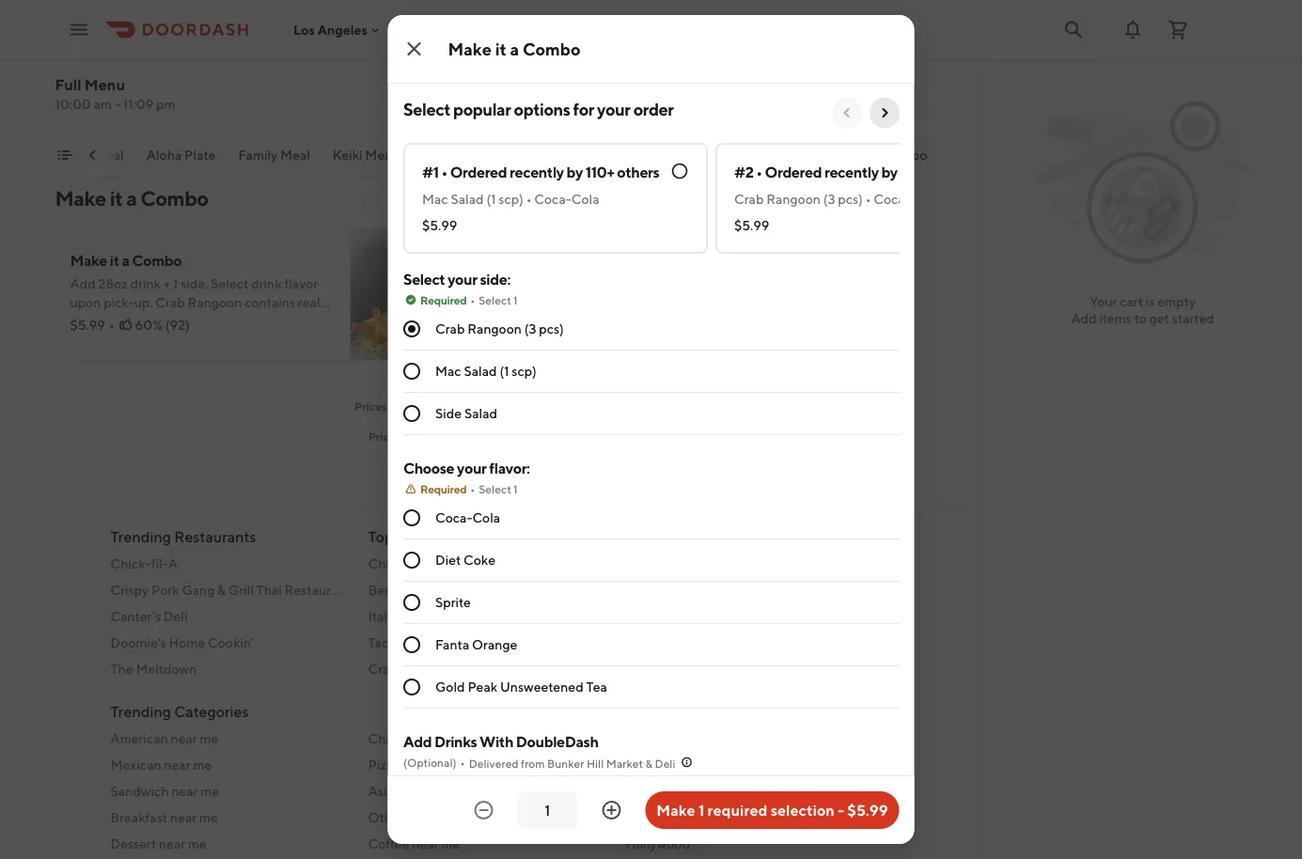 Task type: describe. For each thing, give the bounding box(es) containing it.
your cart is empty add items to get started
[[1071, 294, 1214, 326]]

Diet Coke radio
[[403, 552, 420, 569]]

select inside choose your flavor: group
[[478, 482, 511, 495]]

mexican
[[110, 757, 161, 772]]

close make it a combo image
[[403, 38, 425, 60]]

add button for coke zero
[[868, 90, 916, 120]]

• inside choose your flavor: group
[[470, 482, 475, 495]]

items
[[1099, 311, 1132, 326]]

add inside group
[[403, 733, 431, 751]]

ordered for #1
[[450, 163, 506, 181]]

near for chicken near me
[[421, 730, 447, 746]]

near right sub
[[483, 608, 509, 624]]

chicken near me
[[368, 730, 468, 746]]

decrease quantity by 1 image
[[472, 799, 495, 822]]

cookin'
[[208, 635, 254, 650]]

american near me
[[110, 730, 219, 746]]

$2.99 •
[[70, 69, 114, 85]]

top for top cuisines near me
[[626, 527, 651, 545]]

select down side:
[[478, 293, 511, 306]]

american
[[110, 730, 168, 746]]

mac for mac salad (1 scp) • coca-cola
[[422, 191, 448, 207]]

italian sausage sub near me link
[[368, 607, 603, 626]]

0 vertical spatial zero
[[552, 31, 583, 49]]

los angeles
[[293, 22, 367, 37]]

make right close make it a combo image
[[448, 39, 492, 59]]

scp) for mac salad (1 scp)
[[511, 363, 536, 379]]

crabs near me link
[[368, 660, 603, 678]]

1 inside button
[[698, 801, 704, 819]]

combo down aloha plate button
[[140, 186, 208, 211]]

near down chicken tempura roll near me link in the left bottom of the page
[[487, 582, 513, 597]]

cola for mac salad (1 scp) • coca-cola
[[571, 191, 599, 207]]

add right crab rangoon (3 pcs) option
[[435, 327, 461, 342]]

(optional) •
[[403, 756, 465, 770]]

angeles
[[318, 22, 367, 37]]

crab rangoon (3 pcs)
[[435, 321, 563, 337]]

near for asian near me
[[404, 783, 430, 799]]

near for dishes
[[445, 527, 479, 545]]

breakfast near me link
[[110, 808, 346, 827]]

Mac Salad (1 scp) radio
[[403, 363, 420, 380]]

make it a combo image
[[350, 228, 484, 361]]

• select 1 for flavor:
[[470, 482, 517, 495]]

coca- for pcs)
[[873, 191, 910, 207]]

me for asian near me
[[433, 783, 452, 799]]

meal for keiki
[[366, 147, 396, 163]]

water
[[123, 41, 165, 59]]

me for pizza near me
[[432, 757, 450, 772]]

keiki meal (kid's meal)
[[333, 147, 469, 163]]

Current quantity is 1 number field
[[529, 800, 566, 821]]

me for sandwich near me
[[200, 783, 219, 799]]

(3 for crab rangoon (3 pcs)
[[524, 321, 536, 337]]

recently for 110+
[[509, 163, 563, 181]]

0 vertical spatial your
[[597, 99, 630, 119]]

me for dessert near me
[[188, 836, 207, 851]]

me for breakfast near me
[[199, 809, 218, 825]]

trending restaurants
[[110, 527, 256, 545]]

salads
[[682, 147, 720, 163]]

2 vertical spatial make it a combo
[[55, 186, 208, 211]]

make it a combo button
[[826, 146, 928, 176]]

0 items, open order cart image
[[1167, 18, 1189, 41]]

your for flavor:
[[456, 459, 486, 477]]

near right 'roll'
[[495, 556, 522, 571]]

$5.99 down upon at the left of page
[[70, 317, 105, 333]]

1 vertical spatial make it a combo
[[826, 147, 928, 163]]

me up orange on the left
[[512, 608, 530, 624]]

add up meal)
[[435, 97, 461, 113]]

• right the #2
[[756, 163, 762, 181]]

near for breakfast near me
[[170, 809, 197, 825]]

1 horizontal spatial zero
[[646, 56, 673, 71]]

near for smoothie near me
[[686, 661, 713, 676]]

family
[[239, 147, 278, 163]]

- for 11:09
[[115, 96, 120, 112]]

28oz
[[98, 276, 128, 291]]

keiki meal (kid's meal) button
[[333, 146, 469, 176]]

coffee
[[368, 836, 409, 851]]

side.
[[181, 276, 208, 291]]

me for chicken near me
[[450, 730, 468, 746]]

required for choose
[[420, 482, 466, 495]]

differ
[[427, 430, 456, 443]]

cart
[[1120, 294, 1143, 309]]

mini meal
[[65, 147, 124, 163]]

pizza near me
[[368, 757, 450, 772]]

meal for mini
[[94, 147, 124, 163]]

west
[[626, 757, 657, 772]]

grill
[[228, 582, 254, 597]]

open menu image
[[68, 18, 90, 41]]

coffee near me
[[368, 836, 460, 851]]

real
[[298, 295, 320, 310]]

bottled
[[70, 41, 121, 59]]

tempura
[[421, 556, 471, 571]]

salad for mac salad (1 scp) • coca-cola
[[450, 191, 483, 207]]

mexican near me link
[[110, 755, 346, 774]]

choose
[[403, 459, 454, 477]]

add button for make it a combo
[[424, 320, 472, 350]]

hill
[[586, 757, 603, 770]]

next image
[[877, 105, 892, 120]]

• down pick-
[[109, 317, 114, 333]]

near down sub
[[462, 635, 488, 650]]

me down italian sausage sub near me link
[[491, 635, 510, 650]]

near for pizza near me
[[402, 757, 429, 772]]

pm
[[156, 96, 175, 112]]

90+
[[900, 163, 926, 181]]

restaurant
[[284, 582, 351, 597]]

pizza near me link
[[368, 755, 603, 774]]

• down #2 • ordered recently by 90+ others
[[865, 191, 871, 207]]

smoothie
[[626, 661, 683, 676]]

top dishes near me
[[368, 527, 504, 545]]

oz
[[541, 56, 555, 71]]

hollywood inside 'link'
[[660, 757, 725, 772]]

the meltdown link
[[110, 660, 346, 678]]

city
[[668, 783, 693, 799]]

am
[[94, 96, 112, 112]]

meat.
[[99, 314, 133, 329]]

ramen near me
[[626, 608, 719, 624]]

crab inside make it a combo add 28oz drink + 1 side. select drink flavor upon pick-up.    crab rangoon contains real crab meat.
[[155, 295, 185, 310]]

others for #2 • ordered recently by 90+ others
[[929, 163, 971, 181]]

Side Salad radio
[[403, 405, 420, 422]]

• down '#1 • ordered recently by 110+ others'
[[526, 191, 531, 207]]

dialog containing make it a combo
[[388, 0, 1020, 859]]

prices may differ between delivery and pickup.
[[368, 430, 614, 443]]

choose your flavor:
[[403, 459, 529, 477]]

near for dessert near me
[[159, 836, 185, 851]]

bottle
[[557, 56, 594, 71]]

bunker
[[547, 757, 584, 770]]

10:00
[[55, 96, 91, 112]]

1 inside choose your flavor: group
[[513, 482, 517, 495]]

make down mini meal button
[[55, 186, 106, 211]]

canter's deli
[[110, 608, 187, 624]]

your
[[1090, 294, 1117, 309]]

canter's deli link
[[110, 607, 346, 626]]

near for american near me
[[171, 730, 197, 746]]

chick-fil-a
[[110, 556, 178, 571]]

crispy
[[110, 582, 149, 597]]

unsweetened
[[500, 679, 583, 695]]

al
[[405, 635, 415, 650]]

select up (kid's
[[403, 99, 450, 119]]

keiki
[[333, 147, 363, 163]]

empty
[[1158, 294, 1196, 309]]

top cuisines near me
[[626, 527, 774, 545]]

salad for mac salad (1 scp)
[[463, 363, 496, 379]]

delivery
[[507, 430, 550, 443]]

aloha
[[147, 147, 182, 163]]

me down chicken tempura roll near me link in the left bottom of the page
[[516, 582, 534, 597]]

your for side:
[[447, 270, 477, 288]]

crab for crab rangoon (3 pcs) • coca-cola
[[734, 191, 763, 207]]

add drinks with doubledash
[[403, 733, 598, 751]]

bottled water image
[[350, 0, 484, 132]]

it down mini meal button
[[110, 186, 123, 211]]

selection
[[771, 801, 835, 819]]

on
[[389, 400, 403, 413]]

to
[[1134, 311, 1147, 326]]

combo inside make it a combo add 28oz drink + 1 side. select drink flavor upon pick-up.    crab rangoon contains real crab meat.
[[132, 251, 182, 269]]

ordered for #2
[[764, 163, 821, 181]]

by for 90+
[[881, 163, 897, 181]]

cities
[[679, 702, 719, 720]]

Gold Peak Unsweetened Tea radio
[[403, 679, 420, 696]]

make inside make it a combo button
[[826, 147, 860, 163]]

16.9
[[514, 56, 538, 71]]

#1
[[422, 163, 438, 181]]

carbon
[[418, 635, 459, 650]]

crab for crab rangoon (3 pcs)
[[435, 321, 464, 337]]

add inside your cart is empty add items to get started
[[1071, 311, 1097, 326]]

mac salad (1 scp) • coca-cola
[[422, 191, 599, 207]]

deli inside 'link'
[[163, 608, 187, 624]]

me right 'roll'
[[525, 556, 543, 571]]

cuisines
[[654, 527, 712, 545]]

• select 1 for side:
[[470, 293, 517, 306]]

salad for side salad
[[464, 406, 497, 421]]

make inside make 1 required selection - $5.99 button
[[657, 801, 695, 819]]

1 inside select your side: group
[[513, 293, 517, 306]]

near for coffee near me
[[412, 836, 439, 851]]

$5.99 down the #2
[[734, 218, 769, 233]]

drinks
[[434, 733, 476, 751]]

near for mexican near me
[[164, 757, 190, 772]]

up.
[[134, 295, 153, 310]]

1 drink from the left
[[130, 276, 161, 291]]



Task type: vqa. For each thing, say whether or not it's contained in the screenshot.


Task type: locate. For each thing, give the bounding box(es) containing it.
cola inside choose your flavor: group
[[472, 510, 500, 526]]

trending for trending restaurants
[[110, 527, 171, 545]]

1 horizontal spatial (3
[[823, 191, 835, 207]]

previous image
[[839, 105, 854, 120]]

2 vertical spatial rangoon
[[467, 321, 521, 337]]

2 others from the left
[[929, 163, 971, 181]]

near inside "link"
[[164, 757, 190, 772]]

1 vertical spatial scp)
[[511, 363, 536, 379]]

1 top from the left
[[368, 527, 393, 545]]

trending for trending categories
[[110, 702, 171, 720]]

cola for crab rangoon (3 pcs) • coca-cola
[[910, 191, 938, 207]]

(3 inside select your side: group
[[524, 321, 536, 337]]

your right "for"
[[597, 99, 630, 119]]

select down flavor:
[[478, 482, 511, 495]]

1 horizontal spatial coca-
[[534, 191, 571, 207]]

1 recently from the left
[[509, 163, 563, 181]]

chicken up pizza
[[368, 730, 418, 746]]

1 vertical spatial salad
[[463, 363, 496, 379]]

add button right previous icon
[[868, 90, 916, 120]]

plate
[[185, 147, 216, 163]]

• down select your side:
[[470, 293, 475, 306]]

doomie's home cookin'
[[110, 635, 254, 650]]

your down between
[[456, 459, 486, 477]]

pcs)
[[837, 191, 862, 207], [539, 321, 563, 337]]

fanta
[[435, 637, 469, 652]]

select your side:
[[403, 270, 510, 288]]

add button for bottled water
[[424, 90, 472, 120]]

dessert
[[110, 836, 156, 851]]

recently up crab rangoon (3 pcs) • coca-cola
[[824, 163, 878, 181]]

• inside select your side: group
[[470, 293, 475, 306]]

add drinks with doubledash group
[[403, 731, 899, 859]]

dialog
[[388, 0, 1020, 859]]

1 inside make it a combo add 28oz drink + 1 side. select drink flavor upon pick-up.    crab rangoon contains real crab meat.
[[173, 276, 178, 291]]

me down mexican near me "link"
[[200, 783, 219, 799]]

options
[[513, 99, 570, 119]]

the
[[554, 400, 572, 413]]

a inside dialog
[[510, 39, 519, 59]]

ordered
[[450, 163, 506, 181], [764, 163, 821, 181]]

me down "drinks"
[[432, 757, 450, 772]]

3 meal from the left
[[366, 147, 396, 163]]

contains
[[245, 295, 295, 310]]

coca- up top dishes near me
[[435, 510, 472, 526]]

1 vertical spatial hollywood
[[626, 836, 690, 851]]

Sprite radio
[[403, 594, 420, 611]]

fanta orange
[[435, 637, 517, 652]]

me inside "link"
[[193, 757, 212, 772]]

1 right +
[[173, 276, 178, 291]]

0 horizontal spatial ordered
[[450, 163, 506, 181]]

coca- down '#1 • ordered recently by 110+ others'
[[534, 191, 571, 207]]

scp) down '#1 • ordered recently by 110+ others'
[[498, 191, 523, 207]]

notification bell image
[[1122, 18, 1144, 41]]

(optional)
[[403, 756, 456, 770]]

chicken for beef
[[368, 556, 418, 571]]

rangoon down "side."
[[188, 295, 242, 310]]

2 vertical spatial your
[[456, 459, 486, 477]]

delivered from bunker hill market & deli image
[[679, 755, 694, 770]]

crispy pork gang & grill thai restaurant link
[[110, 581, 351, 599]]

• select 1 down flavor:
[[470, 482, 517, 495]]

me for smoothie near me
[[715, 661, 734, 676]]

required inside select your side: group
[[420, 293, 466, 306]]

culver city
[[626, 783, 693, 799]]

near for ramen near me
[[671, 608, 697, 624]]

mac for mac salad (1 scp)
[[435, 363, 461, 379]]

1 vertical spatial deli
[[654, 757, 675, 770]]

0 vertical spatial crab
[[734, 191, 763, 207]]

near down sandwich near me at the left bottom of page
[[170, 809, 197, 825]]

gourmet salads button
[[625, 146, 720, 176]]

rangoon for crab rangoon (3 pcs) • coca-cola
[[766, 191, 820, 207]]

1 horizontal spatial coke
[[514, 31, 549, 49]]

near inside 'link'
[[170, 809, 197, 825]]

0 horizontal spatial zero
[[552, 31, 583, 49]]

60% (92)
[[135, 317, 190, 333]]

0 horizontal spatial (3
[[524, 321, 536, 337]]

me for coffee near me
[[441, 836, 460, 851]]

near down coca-cola
[[445, 527, 479, 545]]

(1 inside select your side: group
[[499, 363, 509, 379]]

0 vertical spatial trending
[[110, 527, 171, 545]]

2 horizontal spatial coca-
[[873, 191, 910, 207]]

2 near from the left
[[715, 527, 749, 545]]

combo up 90+ on the top right of the page
[[883, 147, 928, 163]]

home
[[169, 635, 205, 650]]

crabs
[[368, 661, 403, 676]]

it left the 16.9
[[495, 39, 507, 59]]

1 vertical spatial crab
[[155, 295, 185, 310]]

me up the gold
[[435, 661, 454, 676]]

meal for family
[[281, 147, 311, 163]]

by left 110+ at left top
[[566, 163, 582, 181]]

near for cuisines
[[715, 527, 749, 545]]

beverly hills
[[626, 809, 699, 825]]

$5.99 inside button
[[847, 801, 888, 819]]

add inside make it a combo add 28oz drink + 1 side. select drink flavor upon pick-up.    crab rangoon contains real crab meat.
[[70, 276, 96, 291]]

0 horizontal spatial pcs)
[[539, 321, 563, 337]]

1 vertical spatial -
[[838, 801, 844, 819]]

crab down the #2
[[734, 191, 763, 207]]

• select 1 inside select your side: group
[[470, 293, 517, 306]]

near up gold peak unsweetened tea radio
[[406, 661, 432, 676]]

a inside button
[[874, 147, 880, 163]]

near down breakfast near me
[[159, 836, 185, 851]]

1 horizontal spatial by
[[566, 163, 582, 181]]

0 vertical spatial required
[[420, 293, 466, 306]]

$5.99 down #1 at the left of the page
[[422, 218, 457, 233]]

near down 'chicken near me'
[[402, 757, 429, 772]]

1 horizontal spatial me
[[752, 527, 774, 545]]

1 horizontal spatial near
[[715, 527, 749, 545]]

between
[[458, 430, 505, 443]]

combo inside dialog
[[523, 39, 581, 59]]

0 horizontal spatial deli
[[163, 608, 187, 624]]

1 chicken from the top
[[368, 556, 418, 571]]

1 vertical spatial trending
[[110, 702, 171, 720]]

1 vertical spatial chicken
[[368, 730, 418, 746]]

crab inside select your side: group
[[435, 321, 464, 337]]

coke inside choose your flavor: group
[[463, 552, 495, 568]]

0 vertical spatial -
[[115, 96, 120, 112]]

1 vertical spatial • select 1
[[470, 482, 517, 495]]

doubledash
[[516, 733, 598, 751]]

0 vertical spatial prices
[[354, 400, 387, 413]]

gold peak unsweetened tea
[[435, 679, 607, 695]]

0 vertical spatial pcs)
[[837, 191, 862, 207]]

choose your flavor: group
[[403, 458, 899, 709]]

me for crabs near me
[[435, 661, 454, 676]]

combo inside button
[[883, 147, 928, 163]]

others for #1 • ordered recently by 110+ others
[[616, 163, 659, 181]]

make it a combo up the select popular options for your order
[[448, 39, 581, 59]]

select inside make it a combo add 28oz drink + 1 side. select drink flavor upon pick-up.    crab rangoon contains real crab meat.
[[211, 276, 249, 291]]

2 meal from the left
[[281, 147, 311, 163]]

1 horizontal spatial recently
[[824, 163, 878, 181]]

ordered down meal)
[[450, 163, 506, 181]]

deli left delivered from bunker hill market & deli icon
[[654, 757, 675, 770]]

near up breakfast near me
[[171, 783, 198, 799]]

Fanta Orange radio
[[403, 636, 420, 653]]

me for mexican near me
[[193, 757, 212, 772]]

0 vertical spatial (1
[[486, 191, 496, 207]]

1 left required
[[698, 801, 704, 819]]

0 horizontal spatial (1
[[486, 191, 496, 207]]

aloha plate
[[147, 147, 216, 163]]

$5.99
[[422, 218, 457, 233], [734, 218, 769, 233], [70, 317, 105, 333], [847, 801, 888, 819]]

top left cuisines
[[626, 527, 651, 545]]

1 near from the left
[[445, 527, 479, 545]]

add
[[435, 97, 461, 113], [879, 97, 905, 113], [70, 276, 96, 291], [1071, 311, 1097, 326], [435, 327, 461, 342], [403, 733, 431, 751]]

0 vertical spatial salad
[[450, 191, 483, 207]]

west hollywood
[[626, 757, 725, 772]]

the
[[110, 661, 133, 676]]

near up the cities
[[686, 661, 713, 676]]

recently for 90+
[[824, 163, 878, 181]]

near up coffee near me
[[407, 809, 433, 825]]

are
[[459, 400, 476, 413]]

1 horizontal spatial meal
[[281, 147, 311, 163]]

it inside make it a combo add 28oz drink + 1 side. select drink flavor upon pick-up.    crab rangoon contains real crab meat.
[[110, 251, 119, 269]]

rangoon inside select your side: group
[[467, 321, 521, 337]]

rangoon up mac salad (1 scp) on the top left of the page
[[467, 321, 521, 337]]

it inside dialog
[[495, 39, 507, 59]]

by left 90+ on the top right of the page
[[881, 163, 897, 181]]

0 vertical spatial scp)
[[498, 191, 523, 207]]

1 vertical spatial (3
[[524, 321, 536, 337]]

- inside button
[[838, 801, 844, 819]]

sandwich near me
[[110, 783, 219, 799]]

0 horizontal spatial coca-
[[435, 510, 472, 526]]

other near me link
[[368, 808, 603, 827]]

flavor:
[[489, 459, 529, 477]]

0 horizontal spatial others
[[616, 163, 659, 181]]

sandwich
[[110, 783, 169, 799]]

sausage
[[408, 608, 456, 624]]

1 horizontal spatial (1
[[499, 363, 509, 379]]

me for top dishes near me
[[482, 527, 504, 545]]

make up 28oz
[[70, 251, 107, 269]]

0 vertical spatial make it a combo
[[448, 39, 581, 59]]

ramen
[[626, 608, 668, 624]]

prices for prices may differ between delivery and pickup.
[[368, 430, 401, 443]]

get
[[1149, 311, 1169, 326]]

2 vertical spatial coke
[[463, 552, 495, 568]]

zero
[[552, 31, 583, 49], [646, 56, 673, 71]]

near right 'ramen'
[[671, 608, 697, 624]]

0 vertical spatial (3
[[823, 191, 835, 207]]

1 horizontal spatial -
[[838, 801, 844, 819]]

1 meal from the left
[[94, 147, 124, 163]]

by left the
[[539, 400, 552, 413]]

select your side: group
[[403, 269, 899, 435]]

pcs) down #2 • ordered recently by 90+ others
[[837, 191, 862, 207]]

crabs near me
[[368, 661, 454, 676]]

nearby
[[626, 702, 676, 720]]

salad up set
[[463, 363, 496, 379]]

1 vertical spatial your
[[447, 270, 477, 288]]

1 vertical spatial pcs)
[[539, 321, 563, 337]]

Coca-Cola radio
[[403, 510, 420, 526]]

from
[[520, 757, 544, 770]]

0 horizontal spatial $2.99
[[70, 69, 104, 85]]

trending up american
[[110, 702, 171, 720]]

2 required from the top
[[420, 482, 466, 495]]

• inside (optional) •
[[460, 756, 465, 769]]

trending up chick-fil-a
[[110, 527, 171, 545]]

deli up doomie's home cookin'
[[163, 608, 187, 624]]

near
[[495, 556, 522, 571], [487, 582, 513, 597], [483, 608, 509, 624], [671, 608, 697, 624], [462, 635, 488, 650], [406, 661, 432, 676], [686, 661, 713, 676], [171, 730, 197, 746], [421, 730, 447, 746], [164, 757, 190, 772], [402, 757, 429, 772], [171, 783, 198, 799], [404, 783, 430, 799], [170, 809, 197, 825], [407, 809, 433, 825], [159, 836, 185, 851], [412, 836, 439, 851]]

0 horizontal spatial make it a combo
[[55, 186, 208, 211]]

2 me from the left
[[752, 527, 774, 545]]

add button right crab rangoon (3 pcs) option
[[424, 320, 472, 350]]

near for crabs near me
[[406, 661, 432, 676]]

1 horizontal spatial cola
[[571, 191, 599, 207]]

chicken inside chicken tempura roll near me link
[[368, 556, 418, 571]]

me down (optional) •
[[433, 783, 452, 799]]

doomie's home cookin' link
[[110, 633, 346, 652]]

1 vertical spatial prices
[[368, 430, 401, 443]]

near for other near me
[[407, 809, 433, 825]]

make inside make it a combo add 28oz drink + 1 side. select drink flavor upon pick-up.    crab rangoon contains real crab meat.
[[70, 251, 107, 269]]

me
[[482, 527, 504, 545], [752, 527, 774, 545]]

1 horizontal spatial $2.99
[[514, 79, 548, 94]]

0 horizontal spatial near
[[445, 527, 479, 545]]

1 ordered from the left
[[450, 163, 506, 181]]

1 vertical spatial zero
[[646, 56, 673, 71]]

0 vertical spatial &
[[217, 582, 226, 597]]

0 horizontal spatial crab
[[155, 295, 185, 310]]

beef egg foo young near me link
[[368, 581, 603, 599]]

1 horizontal spatial make it a combo
[[448, 39, 581, 59]]

cola down 110+ at left top
[[571, 191, 599, 207]]

0 horizontal spatial me
[[482, 527, 504, 545]]

2 chicken from the top
[[368, 730, 418, 746]]

coke
[[514, 31, 549, 49], [611, 56, 643, 71], [463, 552, 495, 568]]

2 recently from the left
[[824, 163, 878, 181]]

me for top cuisines near me
[[752, 527, 774, 545]]

a inside make it a combo add 28oz drink + 1 side. select drink flavor upon pick-up.    crab rangoon contains real crab meat.
[[122, 251, 129, 269]]

zero up order
[[646, 56, 673, 71]]

Item Search search field
[[657, 88, 912, 109]]

smoothie near me
[[626, 661, 734, 676]]

0 horizontal spatial cola
[[472, 510, 500, 526]]

mac up menu
[[435, 363, 461, 379]]

a
[[168, 556, 178, 571]]

near up (optional) •
[[421, 730, 447, 746]]

near down the other near me
[[412, 836, 439, 851]]

add button
[[424, 90, 472, 120], [868, 90, 916, 120], [424, 320, 472, 350]]

me for ramen near me
[[700, 608, 719, 624]]

$2.99 inside coke zero 16.9 oz bottle of coke zero $2.99
[[514, 79, 548, 94]]

coca- inside choose your flavor: group
[[435, 510, 472, 526]]

doomie's
[[110, 635, 166, 650]]

1 others from the left
[[616, 163, 659, 181]]

2 drink from the left
[[251, 276, 282, 291]]

& right market
[[645, 757, 652, 770]]

scp) up directly
[[511, 363, 536, 379]]

1 horizontal spatial &
[[645, 757, 652, 770]]

0 horizontal spatial meal
[[94, 147, 124, 163]]

me inside 'link'
[[199, 809, 218, 825]]

meal right family
[[281, 147, 311, 163]]

the meltdown
[[110, 661, 197, 676]]

menu
[[84, 76, 125, 94]]

- for $5.99
[[838, 801, 844, 819]]

0 horizontal spatial top
[[368, 527, 393, 545]]

2 ordered from the left
[[764, 163, 821, 181]]

cola down 90+ on the top right of the page
[[910, 191, 938, 207]]

ramen near me link
[[626, 607, 861, 626]]

1 vertical spatial (1
[[499, 363, 509, 379]]

0 horizontal spatial rangoon
[[188, 295, 242, 310]]

1 required from the top
[[420, 293, 466, 306]]

1 vertical spatial rangoon
[[188, 295, 242, 310]]

• select 1 inside choose your flavor: group
[[470, 482, 517, 495]]

0 vertical spatial chicken
[[368, 556, 418, 571]]

- right am
[[115, 96, 120, 112]]

2 top from the left
[[626, 527, 651, 545]]

cola up 'roll'
[[472, 510, 500, 526]]

0 vertical spatial hollywood
[[660, 757, 725, 772]]

gourmet
[[625, 147, 679, 163]]

pcs) inside select your side: group
[[539, 321, 563, 337]]

1 • select 1 from the top
[[470, 293, 517, 306]]

top for top dishes near me
[[368, 527, 393, 545]]

mac inside select your side: group
[[435, 363, 461, 379]]

near for sandwich near me
[[171, 783, 198, 799]]

0 vertical spatial • select 1
[[470, 293, 517, 306]]

0 horizontal spatial drink
[[130, 276, 161, 291]]

near up the other near me
[[404, 783, 430, 799]]

(1 for mac salad (1 scp) • coca-cola
[[486, 191, 496, 207]]

american near me link
[[110, 729, 346, 748]]

add right previous icon
[[879, 97, 905, 113]]

scroll menu navigation left image
[[85, 148, 100, 163]]

me up (optional) •
[[450, 730, 468, 746]]

pcs) for crab rangoon (3 pcs) • coca-cola
[[837, 191, 862, 207]]

it inside button
[[863, 147, 871, 163]]

add button up meal)
[[424, 90, 472, 120]]

• select 1 down side:
[[470, 293, 517, 306]]

required
[[708, 801, 768, 819]]

gourmet salads
[[625, 147, 720, 163]]

chicken for pizza
[[368, 730, 418, 746]]

1 up crab rangoon (3 pcs)
[[513, 293, 517, 306]]

breakfast near me
[[110, 809, 218, 825]]

crab
[[734, 191, 763, 207], [155, 295, 185, 310], [435, 321, 464, 337]]

1 horizontal spatial drink
[[251, 276, 282, 291]]

2 vertical spatial salad
[[464, 406, 497, 421]]

0 horizontal spatial recently
[[509, 163, 563, 181]]

chicken up 'beef'
[[368, 556, 418, 571]]

0 vertical spatial rangoon
[[766, 191, 820, 207]]

mini meal button
[[65, 146, 124, 176]]

sub
[[459, 608, 480, 624]]

prices for prices on this menu are set directly by the merchant
[[354, 400, 387, 413]]

(3 for crab rangoon (3 pcs) • coca-cola
[[823, 191, 835, 207]]

required for select
[[420, 293, 466, 306]]

- inside "full menu 10:00 am - 11:09 pm"
[[115, 96, 120, 112]]

1 horizontal spatial deli
[[654, 757, 675, 770]]

0 vertical spatial deli
[[163, 608, 187, 624]]

pcs) for crab rangoon (3 pcs)
[[539, 321, 563, 337]]

chicken inside chicken near me link
[[368, 730, 418, 746]]

(3 up mac salad (1 scp) on the top left of the page
[[524, 321, 536, 337]]

• right #1 at the left of the page
[[441, 163, 447, 181]]

make down city
[[657, 801, 695, 819]]

add up upon at the left of page
[[70, 276, 96, 291]]

combo left of
[[523, 39, 581, 59]]

0 horizontal spatial &
[[217, 582, 226, 597]]

drink up the contains
[[251, 276, 282, 291]]

roll
[[474, 556, 493, 571]]

•
[[108, 69, 114, 85], [441, 163, 447, 181], [756, 163, 762, 181], [526, 191, 531, 207], [865, 191, 871, 207], [470, 293, 475, 306], [109, 317, 114, 333], [470, 482, 475, 495], [460, 756, 465, 769]]

2 horizontal spatial meal
[[366, 147, 396, 163]]

chick-
[[110, 556, 151, 571]]

increase quantity by 1 image
[[600, 799, 623, 822]]

coke up the 16.9
[[514, 31, 549, 49]]

1 trending from the top
[[110, 527, 171, 545]]

1 horizontal spatial pcs)
[[837, 191, 862, 207]]

2 trending from the top
[[110, 702, 171, 720]]

prices left "on"
[[354, 400, 387, 413]]

salad up between
[[464, 406, 497, 421]]

1 horizontal spatial others
[[929, 163, 971, 181]]

make it a combo up #2 • ordered recently by 90+ others
[[826, 147, 928, 163]]

& left the grill
[[217, 582, 226, 597]]

by for 110+
[[566, 163, 582, 181]]

1 vertical spatial mac
[[435, 363, 461, 379]]

scp)
[[498, 191, 523, 207], [511, 363, 536, 379]]

others right 90+ on the top right of the page
[[929, 163, 971, 181]]

1 vertical spatial coke
[[611, 56, 643, 71]]

2 • select 1 from the top
[[470, 482, 517, 495]]

scp) for mac salad (1 scp) • coca-cola
[[498, 191, 523, 207]]

rangoon inside make it a combo add 28oz drink + 1 side. select drink flavor upon pick-up.    crab rangoon contains real crab meat.
[[188, 295, 242, 310]]

salad down meal)
[[450, 191, 483, 207]]

select popular options for your order
[[403, 99, 673, 119]]

diet
[[435, 552, 460, 568]]

2 horizontal spatial cola
[[910, 191, 938, 207]]

make it a combo
[[448, 39, 581, 59], [826, 147, 928, 163], [55, 186, 208, 211]]

11:09
[[123, 96, 153, 112]]

mini
[[65, 147, 92, 163]]

1 horizontal spatial crab
[[435, 321, 464, 337]]

meal
[[94, 147, 124, 163], [281, 147, 311, 163], [366, 147, 396, 163]]

• down the choose your flavor:
[[470, 482, 475, 495]]

1 me from the left
[[482, 527, 504, 545]]

los angeles button
[[293, 22, 383, 37]]

drink up up.
[[130, 276, 161, 291]]

make it a combo down mini meal button
[[55, 186, 208, 211]]

1 horizontal spatial ordered
[[764, 163, 821, 181]]

1 horizontal spatial rangoon
[[467, 321, 521, 337]]

(1
[[486, 191, 496, 207], [499, 363, 509, 379]]

2 horizontal spatial make it a combo
[[826, 147, 928, 163]]

italian sausage sub near me
[[368, 608, 530, 624]]

1 horizontal spatial top
[[626, 527, 651, 545]]

$5.99 •
[[70, 317, 114, 333]]

2 horizontal spatial rangoon
[[766, 191, 820, 207]]

near up sandwich near me at the left bottom of page
[[164, 757, 190, 772]]

near right cuisines
[[715, 527, 749, 545]]

1 vertical spatial &
[[645, 757, 652, 770]]

me up the cities
[[715, 661, 734, 676]]

directly
[[496, 400, 536, 413]]

required inside choose your flavor: group
[[420, 482, 466, 495]]

coca-cola
[[435, 510, 500, 526]]

0 horizontal spatial by
[[539, 400, 552, 413]]

coke zero image
[[794, 0, 927, 132]]

2 vertical spatial crab
[[435, 321, 464, 337]]

mac
[[422, 191, 448, 207], [435, 363, 461, 379]]

it
[[495, 39, 507, 59], [863, 147, 871, 163], [110, 186, 123, 211], [110, 251, 119, 269]]

near
[[445, 527, 479, 545], [715, 527, 749, 545]]

• down bottled water
[[108, 69, 114, 85]]

(1 for mac salad (1 scp)
[[499, 363, 509, 379]]

chick-fil-a link
[[110, 554, 346, 573]]

Crab Rangoon (3 pcs) radio
[[403, 321, 420, 338]]

me for other near me
[[436, 809, 455, 825]]

2 horizontal spatial crab
[[734, 191, 763, 207]]

beverly
[[626, 809, 671, 825]]

meal inside "button"
[[281, 147, 311, 163]]

ordered right the #2
[[764, 163, 821, 181]]

coca- for scp)
[[534, 191, 571, 207]]

rangoon for crab rangoon (3 pcs)
[[467, 321, 521, 337]]

0 horizontal spatial -
[[115, 96, 120, 112]]

& inside add drinks with doubledash group
[[645, 757, 652, 770]]

deli inside add drinks with doubledash group
[[654, 757, 675, 770]]

pcs) up the
[[539, 321, 563, 337]]

crab down +
[[155, 295, 185, 310]]

me for american near me
[[200, 730, 219, 746]]

scp) inside select your side: group
[[511, 363, 536, 379]]

0 horizontal spatial coke
[[463, 552, 495, 568]]

chicken tempura roll near me
[[368, 556, 543, 571]]

0 vertical spatial coke
[[514, 31, 549, 49]]

2 horizontal spatial coke
[[611, 56, 643, 71]]

0 vertical spatial mac
[[422, 191, 448, 207]]

select up crab rangoon (3 pcs) option
[[403, 270, 445, 288]]



